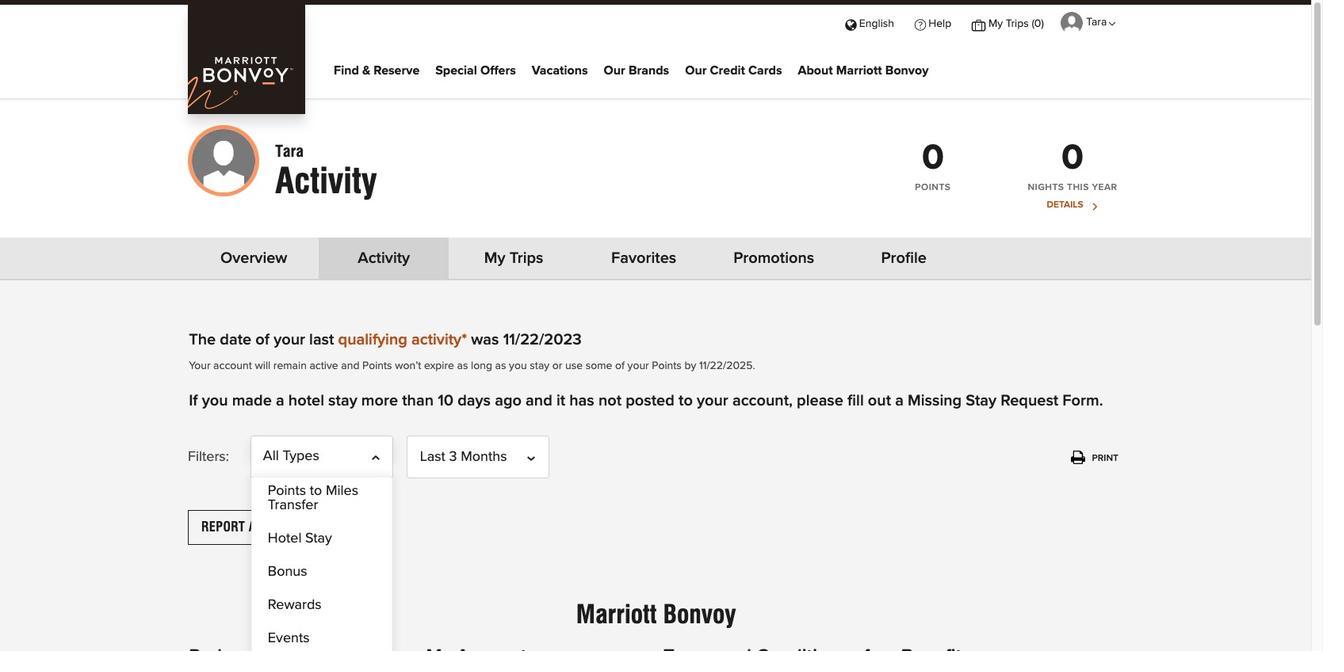 Task type: locate. For each thing, give the bounding box(es) containing it.
0 inside 0 nights this year
[[1062, 140, 1084, 176]]

favorites link
[[592, 251, 696, 267]]

and right the active at the bottom left
[[341, 361, 360, 372]]

0 vertical spatial bonvoy
[[885, 64, 929, 77]]

missing
[[908, 394, 962, 409], [260, 520, 308, 535]]

your up remain
[[274, 332, 305, 348]]

0 horizontal spatial and
[[341, 361, 360, 372]]

marriott bonvoy
[[576, 600, 736, 631]]

0 vertical spatial tara
[[1086, 17, 1107, 28]]

a left hotel
[[276, 394, 284, 409]]

my for my trips
[[484, 251, 505, 267]]

our brands
[[604, 64, 669, 77]]

0 horizontal spatial trips
[[509, 251, 543, 267]]

1 horizontal spatial as
[[495, 361, 506, 372]]

special offers
[[435, 64, 516, 77]]

tara link
[[1054, 5, 1123, 40]]

list box containing points to miles transfer
[[252, 478, 391, 652]]

0 inside 0 points
[[922, 140, 944, 176]]

your up if you made a hotel stay more than 10 days ago and it has not posted to your account, please fill out a missing stay request form.
[[627, 361, 649, 372]]

1 horizontal spatial and
[[526, 394, 552, 409]]

1 horizontal spatial a
[[276, 394, 284, 409]]

as left 'long'
[[457, 361, 468, 372]]

overview link
[[202, 251, 306, 267]]

tara
[[1086, 17, 1107, 28], [275, 142, 304, 161]]

your
[[274, 332, 305, 348], [627, 361, 649, 372], [697, 394, 728, 409]]

a right 'report'
[[249, 520, 256, 535]]

miles
[[326, 485, 358, 499]]

details
[[1047, 200, 1083, 210]]

our for our credit cards
[[685, 64, 707, 77]]

tara right generic profile image
[[275, 142, 304, 161]]

stay
[[966, 394, 997, 409], [311, 520, 340, 535], [305, 532, 332, 547]]

your down 11/22/2025.
[[697, 394, 728, 409]]

cards
[[748, 64, 782, 77]]

1 0 from the left
[[922, 140, 944, 176]]

0 for 0 nights this year
[[1062, 140, 1084, 176]]

0 horizontal spatial of
[[256, 332, 270, 348]]

0 horizontal spatial as
[[457, 361, 468, 372]]

0 horizontal spatial missing
[[260, 520, 308, 535]]

0 link
[[1062, 140, 1084, 176]]

of
[[256, 332, 270, 348], [615, 361, 625, 372]]

all types
[[263, 450, 319, 464]]

list box
[[252, 478, 391, 652]]

of right some
[[615, 361, 625, 372]]

my for my trips (0)
[[988, 18, 1003, 29]]

if
[[189, 394, 198, 409]]

report
[[201, 520, 245, 535]]

points down qualifying
[[362, 361, 392, 372]]

it
[[556, 394, 565, 409]]

0 horizontal spatial our
[[604, 64, 625, 77]]

0 vertical spatial trips
[[1006, 18, 1029, 29]]

our left credit
[[685, 64, 707, 77]]

stay up bonus option
[[305, 532, 332, 547]]

expire
[[424, 361, 454, 372]]

long
[[471, 361, 492, 372]]

1 horizontal spatial to
[[679, 394, 693, 409]]

1 horizontal spatial trips
[[1006, 18, 1029, 29]]

types
[[283, 450, 319, 464]]

globe image
[[845, 18, 856, 29]]

trips
[[1006, 18, 1029, 29], [509, 251, 543, 267]]

english link
[[835, 5, 904, 41]]

1 vertical spatial of
[[615, 361, 625, 372]]

stay
[[530, 361, 549, 372], [328, 394, 357, 409]]

days
[[458, 394, 491, 409]]

0 nights this year
[[1028, 140, 1117, 192]]

promotions link
[[722, 251, 826, 267]]

suitcase image
[[972, 18, 986, 29]]

profile
[[881, 251, 927, 267]]

0 vertical spatial of
[[256, 332, 270, 348]]

1 vertical spatial to
[[310, 485, 322, 499]]

2 as from the left
[[495, 361, 506, 372]]

not
[[598, 394, 622, 409]]

about marriott bonvoy link
[[798, 59, 929, 83]]

arrow down image
[[1111, 20, 1117, 28]]

0 horizontal spatial to
[[310, 485, 322, 499]]

stay inside hotel stay option
[[305, 532, 332, 547]]

points down "all types"
[[268, 485, 306, 499]]

of up will
[[256, 332, 270, 348]]

print
[[1092, 455, 1119, 464]]

2 vertical spatial your
[[697, 394, 728, 409]]

last 3 months
[[420, 451, 507, 465]]

0 horizontal spatial your
[[274, 332, 305, 348]]

missing right "out"
[[908, 394, 962, 409]]

special offers link
[[435, 59, 516, 83]]

2 our from the left
[[685, 64, 707, 77]]

1 horizontal spatial stay
[[530, 361, 549, 372]]

a
[[276, 394, 284, 409], [895, 394, 904, 409], [249, 520, 256, 535]]

2 0 from the left
[[1062, 140, 1084, 176]]

about marriott bonvoy
[[798, 64, 929, 77]]

overview
[[220, 251, 287, 267]]

tara left arrow down icon
[[1086, 17, 1107, 28]]

1 horizontal spatial my
[[988, 18, 1003, 29]]

ago
[[495, 394, 522, 409]]

tara inside 'link'
[[1086, 17, 1107, 28]]

marriott
[[836, 64, 882, 77], [576, 600, 657, 631]]

out
[[868, 394, 891, 409]]

stay right hotel
[[328, 394, 357, 409]]

and
[[341, 361, 360, 372], [526, 394, 552, 409]]

made
[[232, 394, 272, 409]]

to down 'by'
[[679, 394, 693, 409]]

nights
[[1028, 183, 1064, 192]]

missing down transfer
[[260, 520, 308, 535]]

stay inside report a missing stay button
[[311, 520, 340, 535]]

stay down points to miles transfer
[[311, 520, 340, 535]]

qualifying activity* link
[[338, 332, 467, 348]]

0 horizontal spatial marriott
[[576, 600, 657, 631]]

1 horizontal spatial our
[[685, 64, 707, 77]]

1 vertical spatial trips
[[509, 251, 543, 267]]

a right "out"
[[895, 394, 904, 409]]

our brands link
[[604, 59, 669, 83]]

arrow right image
[[1085, 201, 1098, 208]]

0 horizontal spatial stay
[[328, 394, 357, 409]]

0 horizontal spatial you
[[202, 394, 228, 409]]

points to miles transfer option
[[252, 478, 391, 523]]

bonvoy
[[885, 64, 929, 77], [663, 600, 736, 631]]

rewards option
[[252, 589, 391, 623]]

0 horizontal spatial bonvoy
[[663, 600, 736, 631]]

0 vertical spatial stay
[[530, 361, 549, 372]]

0 vertical spatial missing
[[908, 394, 962, 409]]

1 vertical spatial tara
[[275, 142, 304, 161]]

you
[[509, 361, 527, 372], [202, 394, 228, 409]]

you right if
[[202, 394, 228, 409]]

1 our from the left
[[604, 64, 625, 77]]

1 horizontal spatial 0
[[1062, 140, 1084, 176]]

and left it
[[526, 394, 552, 409]]

1 vertical spatial my
[[484, 251, 505, 267]]

help
[[928, 18, 951, 29]]

1 horizontal spatial bonvoy
[[885, 64, 929, 77]]

please
[[797, 394, 843, 409]]

0 vertical spatial and
[[341, 361, 360, 372]]

points
[[915, 183, 951, 192], [362, 361, 392, 372], [652, 361, 682, 372], [268, 485, 306, 499]]

0 horizontal spatial 0
[[922, 140, 944, 176]]

stay left or
[[530, 361, 549, 372]]

help link
[[904, 5, 962, 41]]

than
[[402, 394, 434, 409]]

details link
[[1022, 200, 1123, 211]]

0 vertical spatial marriott
[[836, 64, 882, 77]]

1 horizontal spatial marriott
[[836, 64, 882, 77]]

0 horizontal spatial a
[[249, 520, 256, 535]]

generic profile image
[[188, 125, 259, 197]]

0 vertical spatial my
[[988, 18, 1003, 29]]

print svg image
[[1071, 452, 1085, 466]]

hotel stay option
[[252, 523, 391, 556]]

our credit cards link
[[685, 59, 782, 83]]

0 horizontal spatial my
[[484, 251, 505, 267]]

1 vertical spatial missing
[[260, 520, 308, 535]]

1 vertical spatial your
[[627, 361, 649, 372]]

1 horizontal spatial of
[[615, 361, 625, 372]]

our credit cards
[[685, 64, 782, 77]]

to left miles
[[310, 485, 322, 499]]

0 vertical spatial to
[[679, 394, 693, 409]]

print button
[[1066, 443, 1123, 474]]

your account will remain active and points won't expire as long as you stay or use some of your points by 11/22/2025.
[[189, 361, 755, 372]]

the date of your last qualifying activity* was 11/22/2023
[[189, 332, 582, 348]]

0
[[922, 140, 944, 176], [1062, 140, 1084, 176]]

you down was 11/22/2023
[[509, 361, 527, 372]]

or
[[552, 361, 562, 372]]

as
[[457, 361, 468, 372], [495, 361, 506, 372]]

our left brands
[[604, 64, 625, 77]]

as right 'long'
[[495, 361, 506, 372]]

1 horizontal spatial tara
[[1086, 17, 1107, 28]]

0 vertical spatial you
[[509, 361, 527, 372]]



Task type: vqa. For each thing, say whether or not it's contained in the screenshot.
MISSING to the right
yes



Task type: describe. For each thing, give the bounding box(es) containing it.
won't
[[395, 361, 421, 372]]

last
[[420, 451, 445, 465]]

points to miles transfer
[[268, 485, 358, 513]]

profile link
[[852, 251, 956, 267]]

1 as from the left
[[457, 361, 468, 372]]

hotel
[[268, 532, 302, 547]]

help image
[[915, 18, 926, 29]]

to inside points to miles transfer
[[310, 485, 322, 499]]

stay left request
[[966, 394, 997, 409]]

(0)
[[1032, 18, 1044, 29]]

bonus option
[[252, 556, 391, 589]]

date
[[220, 332, 251, 348]]

1 horizontal spatial missing
[[908, 394, 962, 409]]

my trips link
[[462, 251, 566, 267]]

1 vertical spatial stay
[[328, 394, 357, 409]]

&
[[362, 64, 370, 77]]

1 horizontal spatial your
[[627, 361, 649, 372]]

hotel stay
[[268, 532, 332, 547]]

will
[[255, 361, 270, 372]]

special
[[435, 64, 477, 77]]

last
[[309, 332, 334, 348]]

by
[[684, 361, 696, 372]]

2 horizontal spatial a
[[895, 394, 904, 409]]

fill
[[847, 394, 864, 409]]

remain
[[273, 361, 307, 372]]

our for our brands
[[604, 64, 625, 77]]

transfer
[[268, 499, 318, 513]]

report a missing stay
[[201, 520, 340, 535]]

0 points
[[915, 140, 951, 192]]

months
[[461, 451, 507, 465]]

events
[[268, 632, 310, 646]]

account,
[[732, 394, 793, 409]]

rewards
[[268, 599, 322, 613]]

vacations link
[[532, 59, 588, 83]]

posted
[[626, 394, 675, 409]]

request
[[1001, 394, 1058, 409]]

account
[[213, 361, 252, 372]]

filters:
[[188, 450, 229, 465]]

points inside points to miles transfer
[[268, 485, 306, 499]]

11/22/2025.
[[699, 361, 755, 372]]

report a missing stay button
[[188, 511, 353, 546]]

1 vertical spatial bonvoy
[[663, 600, 736, 631]]

was 11/22/2023
[[471, 332, 582, 348]]

the
[[189, 332, 216, 348]]

form.
[[1063, 394, 1103, 409]]

events option
[[252, 623, 391, 652]]

points left 'by'
[[652, 361, 682, 372]]

your
[[189, 361, 210, 372]]

my trips (0)
[[988, 18, 1044, 29]]

1 vertical spatial and
[[526, 394, 552, 409]]

0 for 0 points
[[922, 140, 944, 176]]

active
[[310, 361, 338, 372]]

marriott bonvoy link
[[576, 600, 736, 631]]

1 vertical spatial marriott
[[576, 600, 657, 631]]

1 vertical spatial you
[[202, 394, 228, 409]]

a inside button
[[249, 520, 256, 535]]

about
[[798, 64, 833, 77]]

has
[[569, 394, 594, 409]]

10
[[438, 394, 453, 409]]

2 horizontal spatial your
[[697, 394, 728, 409]]

0 vertical spatial your
[[274, 332, 305, 348]]

3
[[449, 451, 457, 465]]

find & reserve link
[[334, 59, 420, 83]]

all
[[263, 450, 279, 464]]

activity link
[[332, 251, 436, 267]]

find & reserve
[[334, 64, 420, 77]]

credit
[[710, 64, 745, 77]]

english
[[859, 18, 894, 29]]

points up profile link
[[915, 183, 951, 192]]

0 horizontal spatial tara
[[275, 142, 304, 161]]

some
[[586, 361, 612, 372]]

vacations
[[532, 64, 588, 77]]

trips for my trips (0)
[[1006, 18, 1029, 29]]

my trips
[[484, 251, 543, 267]]

activity
[[358, 251, 410, 267]]

this
[[1067, 183, 1089, 192]]

global header - my account image
[[1060, 12, 1083, 34]]

favorites
[[611, 251, 676, 267]]

if you made a hotel stay more than 10 days ago and it has not posted to your account, please fill out a missing stay request form.
[[189, 394, 1103, 409]]

find
[[334, 64, 359, 77]]

more
[[361, 394, 398, 409]]

activity*
[[411, 332, 467, 348]]

bonus
[[268, 566, 307, 580]]

qualifying
[[338, 332, 407, 348]]

missing inside button
[[260, 520, 308, 535]]

offers
[[480, 64, 516, 77]]

year
[[1092, 183, 1117, 192]]

trips for my trips
[[509, 251, 543, 267]]

1 horizontal spatial you
[[509, 361, 527, 372]]

promotions
[[733, 251, 814, 267]]

brands
[[629, 64, 669, 77]]

reserve
[[374, 64, 420, 77]]



